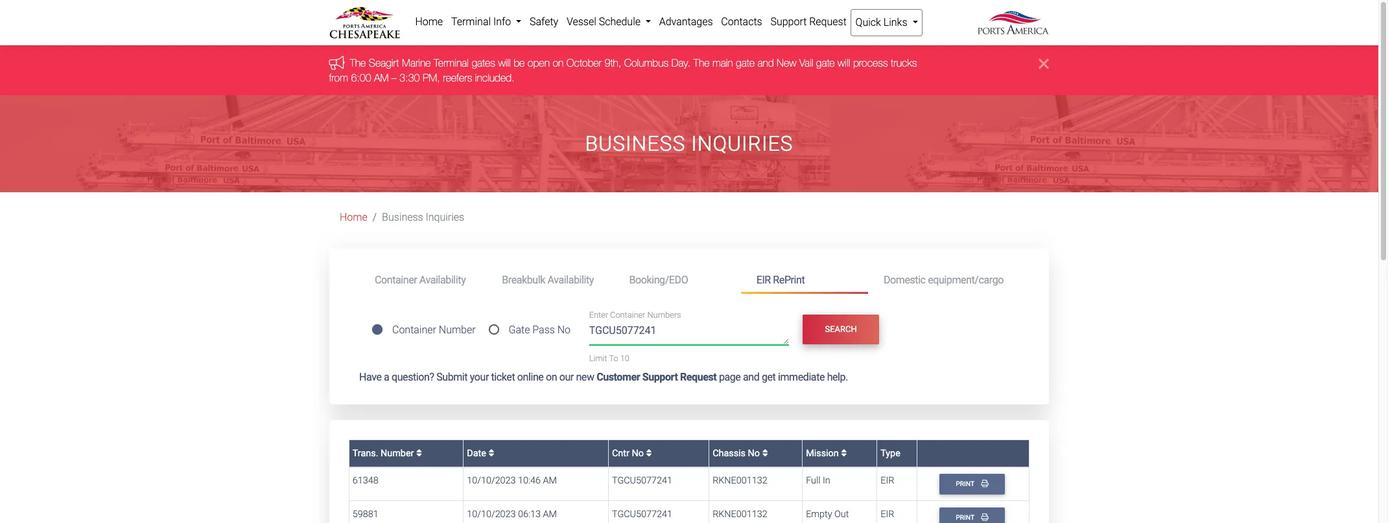 Task type: locate. For each thing, give the bounding box(es) containing it.
date link
[[467, 448, 494, 459]]

enter
[[589, 311, 608, 321]]

mission link
[[806, 448, 847, 459]]

1 horizontal spatial business
[[585, 132, 686, 156]]

2 gate from the left
[[817, 57, 835, 69]]

availability inside 'link'
[[548, 274, 594, 286]]

0 horizontal spatial business inquiries
[[382, 212, 464, 224]]

no right cntr
[[632, 448, 644, 459]]

online
[[517, 372, 544, 384]]

availability up enter on the left bottom of the page
[[548, 274, 594, 286]]

1 vertical spatial eir
[[881, 476, 895, 487]]

10/10/2023 left 06:13
[[467, 510, 516, 521]]

1 horizontal spatial number
[[439, 324, 476, 337]]

out
[[835, 510, 849, 521]]

0 vertical spatial and
[[758, 57, 774, 69]]

terminal info
[[451, 16, 514, 28]]

full in
[[806, 476, 831, 487]]

tgcu5077241 for 10/10/2023 06:13 am
[[612, 510, 672, 521]]

0 horizontal spatial number
[[381, 448, 414, 459]]

0 horizontal spatial gate
[[736, 57, 755, 69]]

9th,
[[605, 57, 622, 69]]

mission
[[806, 448, 841, 459]]

1 vertical spatial tgcu5077241
[[612, 510, 672, 521]]

2 horizontal spatial sort image
[[841, 449, 847, 458]]

1 vertical spatial support
[[642, 372, 678, 384]]

new
[[777, 57, 797, 69]]

2 10/10/2023 from the top
[[467, 510, 516, 521]]

terminal info link
[[447, 9, 526, 35]]

1 horizontal spatial sort image
[[762, 449, 768, 458]]

0 horizontal spatial business
[[382, 212, 423, 224]]

home
[[415, 16, 443, 28], [340, 212, 368, 224]]

print image
[[981, 481, 989, 488], [981, 514, 989, 521]]

2 tgcu5077241 from the top
[[612, 510, 672, 521]]

help.
[[827, 372, 848, 384]]

Enter Container Numbers text field
[[589, 323, 789, 345]]

and
[[758, 57, 774, 69], [743, 372, 760, 384]]

support up the new
[[771, 16, 807, 28]]

the seagirt marine terminal gates will be open on october 9th, columbus day. the main gate and new vail gate will process trucks from 6:00 am – 3:30 pm, reefers included.
[[329, 57, 918, 84]]

on inside the seagirt marine terminal gates will be open on october 9th, columbus day. the main gate and new vail gate will process trucks from 6:00 am – 3:30 pm, reefers included.
[[553, 57, 564, 69]]

domestic
[[884, 274, 926, 286]]

1 vertical spatial number
[[381, 448, 414, 459]]

terminal
[[451, 16, 491, 28], [434, 57, 469, 69]]

print link for empty out
[[939, 508, 1005, 524]]

10/10/2023 06:13 am
[[467, 510, 557, 521]]

vail
[[800, 57, 814, 69]]

the
[[350, 57, 366, 69], [694, 57, 710, 69]]

0 vertical spatial home
[[415, 16, 443, 28]]

sort image inside date link
[[489, 449, 494, 458]]

chassis no link
[[713, 448, 768, 459]]

1 10/10/2023 from the top
[[467, 476, 516, 487]]

request left page
[[680, 372, 717, 384]]

container
[[375, 274, 417, 286], [610, 311, 646, 321], [392, 324, 436, 337]]

support right customer
[[642, 372, 678, 384]]

home link
[[411, 9, 447, 35], [340, 212, 368, 224]]

0 vertical spatial container
[[375, 274, 417, 286]]

1 rkne001132 from the top
[[713, 476, 768, 487]]

day.
[[672, 57, 691, 69]]

the right day.
[[694, 57, 710, 69]]

sort image inside 'trans. number' link
[[416, 449, 422, 458]]

sort image right chassis
[[762, 449, 768, 458]]

bullhorn image
[[329, 56, 350, 70]]

1 horizontal spatial business inquiries
[[585, 132, 793, 156]]

0 horizontal spatial home link
[[340, 212, 368, 224]]

1 horizontal spatial home
[[415, 16, 443, 28]]

on
[[553, 57, 564, 69], [546, 372, 557, 384]]

0 horizontal spatial request
[[680, 372, 717, 384]]

will left process
[[838, 57, 851, 69]]

0 vertical spatial on
[[553, 57, 564, 69]]

0 vertical spatial terminal
[[451, 16, 491, 28]]

0 vertical spatial tgcu5077241
[[612, 476, 672, 487]]

1 vertical spatial print link
[[939, 508, 1005, 524]]

1 vertical spatial home link
[[340, 212, 368, 224]]

eir
[[757, 274, 771, 286], [881, 476, 895, 487], [881, 510, 895, 521]]

2 sort image from the left
[[762, 449, 768, 458]]

0 vertical spatial eir
[[757, 274, 771, 286]]

contacts link
[[717, 9, 767, 35]]

no
[[558, 324, 571, 337], [632, 448, 644, 459], [748, 448, 760, 459]]

eir down type
[[881, 476, 895, 487]]

support request
[[771, 16, 847, 28]]

0 horizontal spatial availability
[[419, 274, 466, 286]]

0 vertical spatial inquiries
[[691, 132, 793, 156]]

booking/edo link
[[614, 269, 741, 292]]

2 rkne001132 from the top
[[713, 510, 768, 521]]

availability
[[419, 274, 466, 286], [548, 274, 594, 286]]

search button
[[803, 315, 879, 345]]

1 vertical spatial print
[[956, 514, 976, 523]]

3 sort image from the left
[[841, 449, 847, 458]]

no right chassis
[[748, 448, 760, 459]]

enter container numbers
[[589, 311, 681, 321]]

and left the new
[[758, 57, 774, 69]]

eir reprint
[[757, 274, 805, 286]]

10/10/2023 down date link
[[467, 476, 516, 487]]

2 will from the left
[[838, 57, 851, 69]]

2 vertical spatial am
[[543, 510, 557, 521]]

the up 6:00
[[350, 57, 366, 69]]

business
[[585, 132, 686, 156], [382, 212, 423, 224]]

cntr no link
[[612, 448, 652, 459]]

1 print image from the top
[[981, 481, 989, 488]]

from
[[329, 72, 349, 84]]

1 vertical spatial home
[[340, 212, 368, 224]]

2 vertical spatial eir
[[881, 510, 895, 521]]

home for home link to the left
[[340, 212, 368, 224]]

number for container number
[[439, 324, 476, 337]]

0 horizontal spatial will
[[499, 57, 511, 69]]

print
[[956, 481, 976, 489], [956, 514, 976, 523]]

2 print from the top
[[956, 514, 976, 523]]

am
[[374, 72, 389, 84], [543, 476, 557, 487], [543, 510, 557, 521]]

container availability
[[375, 274, 466, 286]]

container right enter on the left bottom of the page
[[610, 311, 646, 321]]

0 vertical spatial am
[[374, 72, 389, 84]]

1 vertical spatial terminal
[[434, 57, 469, 69]]

2 horizontal spatial no
[[748, 448, 760, 459]]

question?
[[392, 372, 434, 384]]

will
[[499, 57, 511, 69], [838, 57, 851, 69]]

1 horizontal spatial availability
[[548, 274, 594, 286]]

will left be
[[499, 57, 511, 69]]

sort image inside cntr no link
[[646, 449, 652, 458]]

sort image
[[416, 449, 422, 458], [646, 449, 652, 458], [841, 449, 847, 458]]

no for cntr no
[[632, 448, 644, 459]]

gate right vail
[[817, 57, 835, 69]]

inquiries
[[691, 132, 793, 156], [426, 212, 464, 224]]

1 sort image from the left
[[489, 449, 494, 458]]

am right the 10:46
[[543, 476, 557, 487]]

0 horizontal spatial no
[[558, 324, 571, 337]]

0 horizontal spatial sort image
[[416, 449, 422, 458]]

1 horizontal spatial home link
[[411, 9, 447, 35]]

eir left the reprint
[[757, 274, 771, 286]]

vessel
[[567, 16, 596, 28]]

0 horizontal spatial inquiries
[[426, 212, 464, 224]]

2 availability from the left
[[548, 274, 594, 286]]

1 gate from the left
[[736, 57, 755, 69]]

0 vertical spatial rkne001132
[[713, 476, 768, 487]]

no right pass
[[558, 324, 571, 337]]

quick
[[856, 16, 881, 29]]

0 vertical spatial print image
[[981, 481, 989, 488]]

availability up container number at the left bottom
[[419, 274, 466, 286]]

2 print link from the top
[[939, 508, 1005, 524]]

on right open at the left of the page
[[553, 57, 564, 69]]

print for out
[[956, 514, 976, 523]]

gate right main
[[736, 57, 755, 69]]

am left –
[[374, 72, 389, 84]]

0 horizontal spatial support
[[642, 372, 678, 384]]

1 horizontal spatial the
[[694, 57, 710, 69]]

advantages
[[659, 16, 713, 28]]

1 horizontal spatial will
[[838, 57, 851, 69]]

terminal up reefers
[[434, 57, 469, 69]]

container up container number at the left bottom
[[375, 274, 417, 286]]

trans. number link
[[353, 448, 422, 459]]

1 vertical spatial am
[[543, 476, 557, 487]]

1 print from the top
[[956, 481, 976, 489]]

0 vertical spatial 10/10/2023
[[467, 476, 516, 487]]

1 horizontal spatial no
[[632, 448, 644, 459]]

eir for full in
[[881, 476, 895, 487]]

1 vertical spatial 10/10/2023
[[467, 510, 516, 521]]

am inside the seagirt marine terminal gates will be open on october 9th, columbus day. the main gate and new vail gate will process trucks from 6:00 am – 3:30 pm, reefers included.
[[374, 72, 389, 84]]

sort image inside 'chassis no' link
[[762, 449, 768, 458]]

am for 10/10/2023 06:13 am
[[543, 510, 557, 521]]

0 horizontal spatial the
[[350, 57, 366, 69]]

terminal left "info"
[[451, 16, 491, 28]]

10/10/2023 10:46 am
[[467, 476, 557, 487]]

2 sort image from the left
[[646, 449, 652, 458]]

number right trans. on the left bottom of page
[[381, 448, 414, 459]]

10/10/2023 for 10/10/2023 10:46 am
[[467, 476, 516, 487]]

1 horizontal spatial sort image
[[646, 449, 652, 458]]

1 vertical spatial business inquiries
[[382, 212, 464, 224]]

0 vertical spatial support
[[771, 16, 807, 28]]

2 print image from the top
[[981, 514, 989, 521]]

0 vertical spatial business
[[585, 132, 686, 156]]

0 vertical spatial home link
[[411, 9, 447, 35]]

sort image for chassis no
[[762, 449, 768, 458]]

request left quick
[[809, 16, 847, 28]]

contacts
[[721, 16, 762, 28]]

number up submit
[[439, 324, 476, 337]]

0 vertical spatial print
[[956, 481, 976, 489]]

1 vertical spatial print image
[[981, 514, 989, 521]]

type
[[881, 448, 901, 459]]

gate
[[736, 57, 755, 69], [817, 57, 835, 69]]

am right 06:13
[[543, 510, 557, 521]]

–
[[392, 72, 397, 84]]

on left our
[[546, 372, 557, 384]]

1 availability from the left
[[419, 274, 466, 286]]

1 vertical spatial request
[[680, 372, 717, 384]]

1 sort image from the left
[[416, 449, 422, 458]]

print link
[[939, 475, 1005, 495], [939, 508, 1005, 524]]

1 tgcu5077241 from the top
[[612, 476, 672, 487]]

2 vertical spatial container
[[392, 324, 436, 337]]

0 vertical spatial print link
[[939, 475, 1005, 495]]

1 vertical spatial and
[[743, 372, 760, 384]]

seagirt
[[369, 57, 399, 69]]

1 vertical spatial on
[[546, 372, 557, 384]]

1 vertical spatial business
[[382, 212, 423, 224]]

empty out
[[806, 510, 849, 521]]

gate
[[509, 324, 530, 337]]

1 horizontal spatial support
[[771, 16, 807, 28]]

0 horizontal spatial home
[[340, 212, 368, 224]]

0 vertical spatial number
[[439, 324, 476, 337]]

and left get
[[743, 372, 760, 384]]

number
[[439, 324, 476, 337], [381, 448, 414, 459]]

container up question?
[[392, 324, 436, 337]]

support
[[771, 16, 807, 28], [642, 372, 678, 384]]

eir right out
[[881, 510, 895, 521]]

0 vertical spatial request
[[809, 16, 847, 28]]

container availability link
[[359, 269, 487, 292]]

sort image up 10/10/2023 10:46 am
[[489, 449, 494, 458]]

customer
[[597, 372, 640, 384]]

chassis no
[[713, 448, 762, 459]]

tgcu5077241 for 10/10/2023 10:46 am
[[612, 476, 672, 487]]

rkne001132 for empty
[[713, 510, 768, 521]]

0 horizontal spatial sort image
[[489, 449, 494, 458]]

advantages link
[[655, 9, 717, 35]]

sort image
[[489, 449, 494, 458], [762, 449, 768, 458]]

1 vertical spatial rkne001132
[[713, 510, 768, 521]]

1 print link from the top
[[939, 475, 1005, 495]]

1 vertical spatial container
[[610, 311, 646, 321]]

to
[[609, 354, 618, 364]]

1 horizontal spatial gate
[[817, 57, 835, 69]]

sort image inside mission "link"
[[841, 449, 847, 458]]

sort image for mission
[[841, 449, 847, 458]]



Task type: describe. For each thing, give the bounding box(es) containing it.
search
[[825, 325, 857, 335]]

empty
[[806, 510, 832, 521]]

availability for container availability
[[419, 274, 466, 286]]

customer support request link
[[597, 372, 717, 384]]

support request link
[[767, 9, 851, 35]]

the seagirt marine terminal gates will be open on october 9th, columbus day. the main gate and new vail gate will process trucks from 6:00 am – 3:30 pm, reefers included. link
[[329, 57, 918, 84]]

sort image for trans. number
[[416, 449, 422, 458]]

domestic equipment/cargo
[[884, 274, 1004, 286]]

print image for full in
[[981, 481, 989, 488]]

eir for empty out
[[881, 510, 895, 521]]

10/10/2023 for 10/10/2023 06:13 am
[[467, 510, 516, 521]]

gates
[[472, 57, 496, 69]]

print for in
[[956, 481, 976, 489]]

close image
[[1040, 56, 1049, 72]]

info
[[493, 16, 511, 28]]

cntr
[[612, 448, 630, 459]]

ticket
[[491, 372, 515, 384]]

61348
[[353, 476, 379, 487]]

have a question? submit your ticket online on our new customer support request page and get immediate help.
[[359, 372, 848, 384]]

safety
[[530, 16, 558, 28]]

container number
[[392, 324, 476, 337]]

3:30
[[400, 72, 420, 84]]

in
[[823, 476, 831, 487]]

the seagirt marine terminal gates will be open on october 9th, columbus day. the main gate and new vail gate will process trucks from 6:00 am – 3:30 pm, reefers included. alert
[[0, 46, 1379, 95]]

date
[[467, 448, 489, 459]]

breakbulk availability
[[502, 274, 594, 286]]

59881
[[353, 510, 379, 521]]

october
[[567, 57, 602, 69]]

new
[[576, 372, 594, 384]]

0 vertical spatial business inquiries
[[585, 132, 793, 156]]

limit
[[589, 354, 607, 364]]

06:13
[[518, 510, 541, 521]]

columbus
[[625, 57, 669, 69]]

1 vertical spatial inquiries
[[426, 212, 464, 224]]

have
[[359, 372, 382, 384]]

6:00
[[351, 72, 372, 84]]

sort image for date
[[489, 449, 494, 458]]

sort image for cntr no
[[646, 449, 652, 458]]

print link for full in
[[939, 475, 1005, 495]]

vessel schedule
[[567, 16, 643, 28]]

full
[[806, 476, 821, 487]]

10
[[620, 354, 630, 364]]

domestic equipment/cargo link
[[868, 269, 1019, 292]]

submit
[[437, 372, 468, 384]]

immediate
[[778, 372, 825, 384]]

breakbulk availability link
[[487, 269, 614, 292]]

and inside the seagirt marine terminal gates will be open on october 9th, columbus day. the main gate and new vail gate will process trucks from 6:00 am – 3:30 pm, reefers included.
[[758, 57, 774, 69]]

am for 10/10/2023 10:46 am
[[543, 476, 557, 487]]

number for trans. number
[[381, 448, 414, 459]]

numbers
[[648, 311, 681, 321]]

our
[[559, 372, 574, 384]]

1 horizontal spatial request
[[809, 16, 847, 28]]

eir reprint link
[[741, 269, 868, 294]]

quick links link
[[851, 9, 923, 36]]

gate pass no
[[509, 324, 571, 337]]

home for topmost home link
[[415, 16, 443, 28]]

quick links
[[856, 16, 910, 29]]

reefers
[[443, 72, 473, 84]]

main
[[713, 57, 734, 69]]

2 the from the left
[[694, 57, 710, 69]]

terminal inside the seagirt marine terminal gates will be open on october 9th, columbus day. the main gate and new vail gate will process trucks from 6:00 am – 3:30 pm, reefers included.
[[434, 57, 469, 69]]

1 horizontal spatial inquiries
[[691, 132, 793, 156]]

cntr no
[[612, 448, 646, 459]]

vessel schedule link
[[563, 9, 655, 35]]

marine
[[402, 57, 431, 69]]

safety link
[[526, 9, 563, 35]]

limit to 10
[[589, 354, 630, 364]]

1 will from the left
[[499, 57, 511, 69]]

process
[[854, 57, 889, 69]]

container for container availability
[[375, 274, 417, 286]]

print image for empty out
[[981, 514, 989, 521]]

schedule
[[599, 16, 641, 28]]

pass
[[533, 324, 555, 337]]

pm,
[[423, 72, 440, 84]]

booking/edo
[[629, 274, 688, 286]]

reprint
[[773, 274, 805, 286]]

page
[[719, 372, 741, 384]]

included.
[[476, 72, 515, 84]]

no for chassis no
[[748, 448, 760, 459]]

breakbulk
[[502, 274, 545, 286]]

links
[[884, 16, 908, 29]]

availability for breakbulk availability
[[548, 274, 594, 286]]

container for container number
[[392, 324, 436, 337]]

trans.
[[353, 448, 378, 459]]

trucks
[[891, 57, 918, 69]]

open
[[528, 57, 550, 69]]

get
[[762, 372, 776, 384]]

1 the from the left
[[350, 57, 366, 69]]

a
[[384, 372, 389, 384]]

rkne001132 for full
[[713, 476, 768, 487]]

10:46
[[518, 476, 541, 487]]

your
[[470, 372, 489, 384]]

be
[[514, 57, 525, 69]]



Task type: vqa. For each thing, say whether or not it's contained in the screenshot.
"on" within the The Seagirt Marine Terminal gates will be open on October 9th, Columbus Day. The main gate and New Vail gate will process trucks from 6:00 AM – 3:30 PM, reefers included.
no



